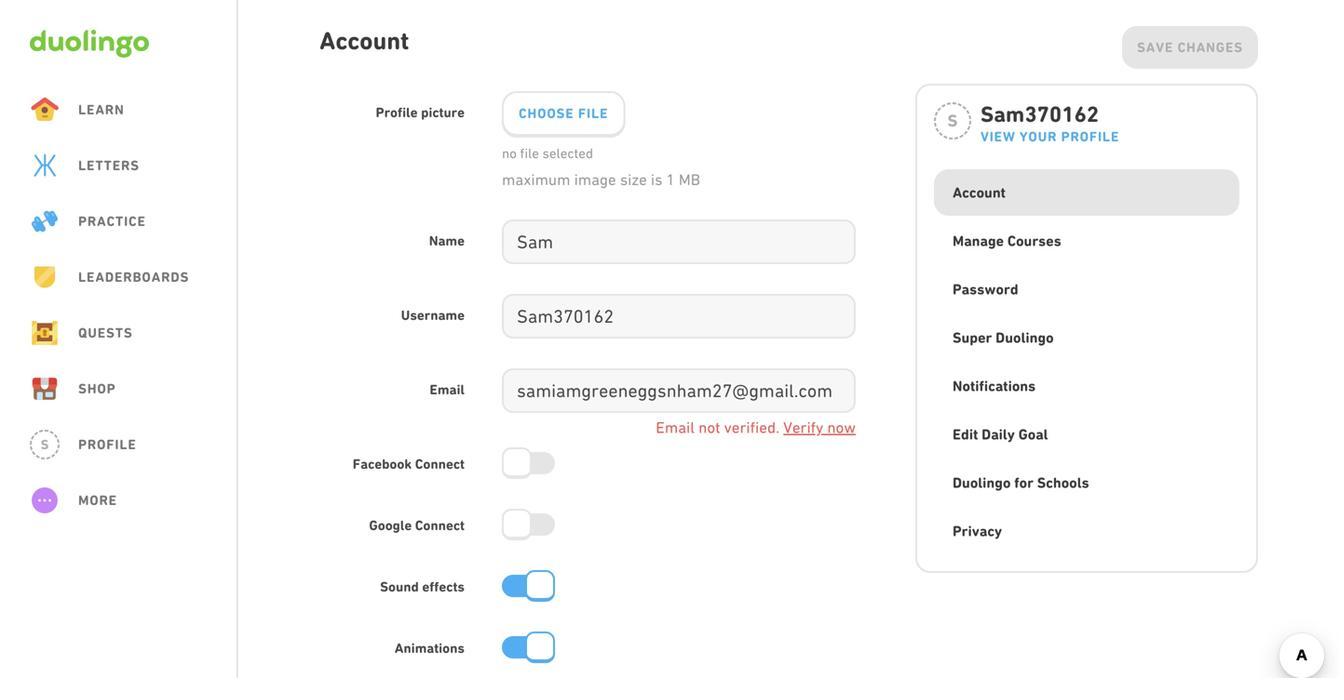 Task type: locate. For each thing, give the bounding box(es) containing it.
account inside account link
[[953, 184, 1006, 202]]

0 vertical spatial email
[[430, 382, 465, 398]]

maximum image size is 1 mb
[[502, 171, 700, 189]]

file right no
[[520, 145, 539, 162]]

1 horizontal spatial email
[[656, 419, 695, 437]]

facebook
[[353, 456, 412, 473]]

s for profile
[[41, 437, 49, 453]]

email left not
[[656, 419, 695, 437]]

your
[[1020, 129, 1057, 145]]

1 vertical spatial email
[[656, 419, 695, 437]]

profile down shop link
[[78, 437, 137, 453]]

profile
[[1061, 129, 1120, 145]]

connect right facebook
[[415, 456, 465, 473]]

shop
[[78, 381, 116, 397]]

quests
[[78, 325, 133, 341]]

learn
[[78, 102, 124, 118]]

mb
[[679, 171, 700, 189]]

profile
[[376, 104, 418, 121], [78, 437, 137, 453]]

1 vertical spatial file
[[520, 145, 539, 162]]

selected
[[542, 145, 593, 162]]

email for email
[[430, 382, 465, 398]]

google connect
[[369, 518, 465, 534]]

username
[[401, 307, 465, 324]]

verified.
[[724, 419, 780, 437]]

1 horizontal spatial account
[[953, 184, 1006, 202]]

1 vertical spatial connect
[[415, 518, 465, 534]]

1 horizontal spatial profile
[[376, 104, 418, 121]]

1 vertical spatial account
[[953, 184, 1006, 202]]

schools
[[1037, 474, 1089, 492]]

1
[[666, 171, 675, 189]]

leaderboards
[[78, 269, 189, 285]]

for
[[1014, 474, 1034, 492]]

account link
[[934, 169, 1239, 216]]

s left view
[[948, 111, 958, 131]]

sam370162
[[981, 102, 1099, 128]]

account up "profile picture"
[[319, 26, 409, 55]]

connect for google connect
[[415, 518, 465, 534]]

choose
[[519, 105, 574, 122]]

save changes
[[1137, 39, 1243, 55]]

privacy
[[953, 523, 1002, 541]]

edit daily goal
[[953, 426, 1048, 444]]

email not verified. verify now
[[656, 419, 856, 437]]

connect right google
[[415, 518, 465, 534]]

connect for facebook connect
[[415, 456, 465, 473]]

verify
[[783, 419, 823, 437]]

connect
[[415, 456, 465, 473], [415, 518, 465, 534]]

google
[[369, 518, 412, 534]]

1 horizontal spatial file
[[578, 105, 608, 122]]

s
[[948, 111, 958, 131], [41, 437, 49, 453]]

file right choose
[[578, 105, 608, 122]]

duolingo right super
[[996, 329, 1054, 347]]

file for choose
[[578, 105, 608, 122]]

animations
[[395, 641, 465, 657]]

account up manage
[[953, 184, 1006, 202]]

0 vertical spatial s
[[948, 111, 958, 131]]

0 vertical spatial account
[[319, 26, 409, 55]]

1 vertical spatial s
[[41, 437, 49, 453]]

0 vertical spatial file
[[578, 105, 608, 122]]

name
[[429, 233, 465, 249]]

practice link
[[15, 197, 222, 246]]

0 horizontal spatial account
[[319, 26, 409, 55]]

duolingo for schools
[[953, 474, 1089, 492]]

2 connect from the top
[[415, 518, 465, 534]]

profile for profile
[[78, 437, 137, 453]]

shop link
[[15, 365, 222, 413]]

s up the more button
[[41, 437, 49, 453]]

save
[[1137, 39, 1174, 55]]

1 vertical spatial duolingo
[[953, 474, 1011, 492]]

file
[[578, 105, 608, 122], [520, 145, 539, 162]]

email down the username
[[430, 382, 465, 398]]

0 horizontal spatial file
[[520, 145, 539, 162]]

0 vertical spatial connect
[[415, 456, 465, 473]]

view your profile link
[[981, 129, 1120, 145]]

profile left picture
[[376, 104, 418, 121]]

1 vertical spatial profile
[[78, 437, 137, 453]]

0 horizontal spatial email
[[430, 382, 465, 398]]

not
[[699, 419, 720, 437]]

Username text field
[[504, 296, 854, 337]]

1 connect from the top
[[415, 456, 465, 473]]

1 horizontal spatial s
[[948, 111, 958, 131]]

save changes button
[[1122, 26, 1258, 73]]

view
[[981, 129, 1016, 145]]

0 vertical spatial profile
[[376, 104, 418, 121]]

is
[[651, 171, 662, 189]]

daily
[[982, 426, 1015, 444]]

0 horizontal spatial s
[[41, 437, 49, 453]]

password link
[[934, 266, 1239, 313]]

account
[[319, 26, 409, 55], [953, 184, 1006, 202]]

0 horizontal spatial profile
[[78, 437, 137, 453]]

email
[[430, 382, 465, 398], [656, 419, 695, 437]]

duolingo
[[996, 329, 1054, 347], [953, 474, 1011, 492]]

duolingo left for in the bottom right of the page
[[953, 474, 1011, 492]]



Task type: describe. For each thing, give the bounding box(es) containing it.
no
[[502, 145, 517, 162]]

email for email not verified. verify now
[[656, 419, 695, 437]]

learn link
[[15, 86, 222, 134]]

maximum
[[502, 171, 570, 189]]

more button
[[15, 477, 222, 525]]

changes
[[1178, 39, 1243, 55]]

courses
[[1007, 232, 1061, 250]]

edit daily goal link
[[934, 412, 1239, 458]]

password
[[953, 281, 1018, 298]]

leaderboards link
[[15, 253, 222, 302]]

super
[[953, 329, 992, 347]]

manage
[[953, 232, 1004, 250]]

letters
[[78, 157, 140, 174]]

practice
[[78, 213, 146, 230]]

file for no
[[520, 145, 539, 162]]

profile for profile picture
[[376, 104, 418, 121]]

notifications link
[[934, 363, 1239, 410]]

goal
[[1018, 426, 1048, 444]]

privacy link
[[934, 508, 1239, 555]]

Email text field
[[504, 371, 854, 412]]

choose file
[[519, 105, 608, 122]]

super duolingo
[[953, 329, 1054, 347]]

no file selected
[[502, 145, 593, 162]]

profile picture
[[376, 104, 465, 121]]

0 vertical spatial duolingo
[[996, 329, 1054, 347]]

sound
[[380, 579, 419, 596]]

manage courses link
[[934, 218, 1239, 264]]

manage courses
[[953, 232, 1061, 250]]

s for sam370162
[[948, 111, 958, 131]]

sound effects
[[380, 579, 465, 596]]

facebook connect
[[353, 456, 465, 473]]

effects
[[422, 579, 465, 596]]

duolingo for schools link
[[934, 460, 1239, 507]]

super duolingo link
[[934, 315, 1239, 361]]

size
[[620, 171, 647, 189]]

picture
[[421, 104, 465, 121]]

sam370162 view your profile
[[981, 102, 1120, 145]]

image
[[574, 171, 616, 189]]

now
[[827, 419, 856, 437]]

letters link
[[15, 142, 222, 190]]

edit
[[953, 426, 978, 444]]

quests link
[[15, 309, 222, 358]]

Name text field
[[504, 222, 854, 263]]

notifications
[[953, 378, 1036, 395]]

more
[[78, 493, 117, 509]]



Task type: vqa. For each thing, say whether or not it's contained in the screenshot.
the left the "t"
no



